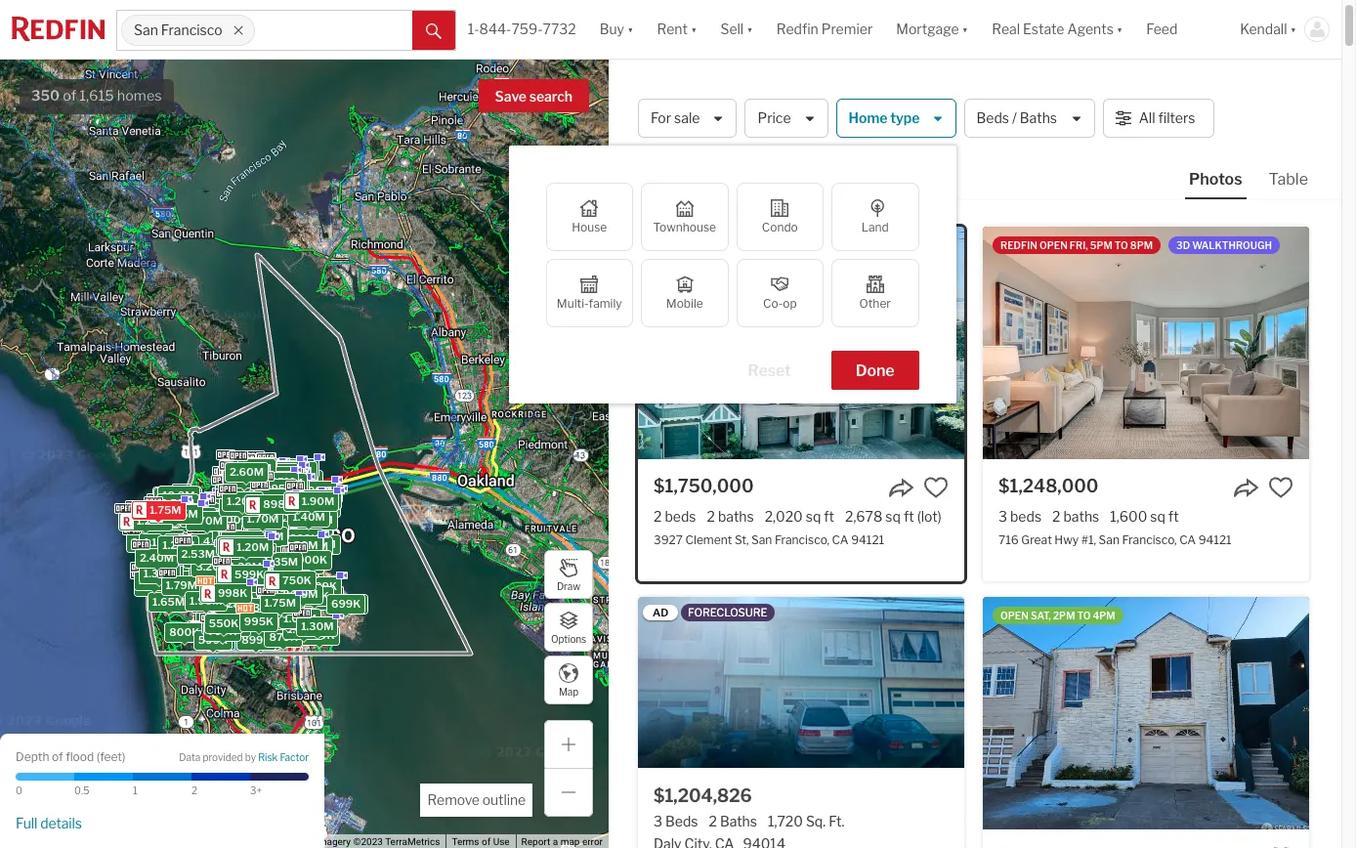 Task type: vqa. For each thing, say whether or not it's contained in the screenshot.
topmost 3.20M
yes



Task type: locate. For each thing, give the bounding box(es) containing it.
1 horizontal spatial 1.09m
[[212, 595, 245, 609]]

6 ▾ from the left
[[1291, 21, 1297, 38]]

redfin right by
[[709, 240, 746, 251]]

1.43m up 5.95m at the bottom of the page
[[195, 534, 227, 548]]

1 vertical spatial 4.25m
[[214, 543, 248, 556]]

1 vertical spatial 4.30m
[[233, 547, 268, 561]]

1.48m down the 890k
[[287, 622, 319, 636]]

by
[[694, 240, 707, 251]]

828k
[[219, 597, 248, 611]]

1.69m up 1.99m
[[146, 566, 178, 580]]

1.33m
[[251, 530, 283, 543], [236, 550, 268, 564]]

beds up great
[[1011, 508, 1042, 525]]

2.40m up 1.29m
[[139, 551, 174, 564]]

1 vertical spatial favorite button image
[[1269, 846, 1294, 849]]

949k down 19.8m
[[174, 505, 204, 519]]

0 vertical spatial 749k
[[290, 494, 319, 508]]

0 horizontal spatial 3.60m
[[193, 566, 228, 580]]

0 horizontal spatial ca
[[790, 79, 821, 105]]

1.15m down 2.39m
[[277, 508, 308, 522]]

1.09m down the 719k
[[175, 544, 207, 558]]

1 horizontal spatial 1.19m
[[287, 587, 318, 600]]

buy ▾
[[600, 21, 634, 38]]

favorite button image for photo of 3927 clement st, san francisco, ca 94121
[[924, 475, 949, 501]]

878k
[[302, 491, 331, 505]]

0 horizontal spatial 1,615
[[79, 87, 114, 105]]

of left use
[[482, 837, 491, 848]]

1 vertical spatial 699k
[[331, 597, 361, 611]]

&
[[785, 240, 793, 251]]

1 sq from the left
[[806, 508, 821, 525]]

favorite button image
[[1269, 475, 1294, 501]]

kendall
[[1241, 21, 1288, 38]]

House checkbox
[[546, 183, 633, 251]]

1.28m up 1.00m
[[282, 593, 314, 607]]

3.20m
[[195, 560, 229, 574], [236, 587, 270, 601]]

1 horizontal spatial to
[[1115, 240, 1129, 251]]

1 94121 from the left
[[852, 533, 885, 548]]

mobile
[[666, 296, 704, 311]]

1 horizontal spatial 949k
[[272, 533, 302, 547]]

759k
[[204, 513, 233, 527]]

739k
[[279, 508, 307, 521]]

0 vertical spatial 1.85m
[[165, 507, 198, 521]]

1.69m down "2.55m"
[[142, 510, 175, 524]]

to right 2pm
[[1078, 610, 1091, 622]]

0 vertical spatial 1.33m
[[251, 530, 283, 543]]

0 vertical spatial 895k
[[235, 476, 265, 489]]

2.80m up 900k
[[294, 539, 328, 553]]

1.80m
[[255, 469, 288, 483], [172, 499, 205, 512], [303, 537, 335, 550], [249, 563, 282, 577]]

949k
[[174, 505, 204, 519], [272, 533, 302, 547]]

1-844-759-7732
[[468, 21, 576, 38]]

1.60m down 1.38m
[[230, 576, 262, 589]]

5 ▾ from the left
[[1117, 21, 1124, 38]]

899k
[[163, 514, 193, 527], [254, 522, 284, 535], [289, 531, 319, 545], [250, 535, 280, 548], [253, 561, 283, 574], [168, 575, 198, 588], [307, 579, 337, 593], [333, 597, 363, 611], [216, 619, 246, 633], [246, 633, 276, 646], [241, 633, 271, 647]]

1,600 sq ft
[[1111, 508, 1180, 525]]

1
[[270, 490, 276, 504], [133, 785, 137, 797]]

0 vertical spatial favorite button checkbox
[[924, 475, 949, 501]]

2.25m
[[225, 514, 258, 528], [250, 561, 284, 575]]

of left flood
[[52, 749, 63, 764]]

2 beds
[[654, 508, 696, 525]]

1.13m
[[245, 600, 276, 614]]

recommended
[[779, 166, 878, 182]]

716
[[999, 533, 1019, 548]]

0 horizontal spatial to
[[1078, 610, 1091, 622]]

1.28m down 314k
[[254, 531, 286, 545]]

3.80m down 2.53m
[[200, 562, 234, 576]]

1 ft from the left
[[824, 508, 835, 525]]

favorite button image for photo of 2578 46th ave, san francisco, ca 94116
[[1269, 846, 1294, 849]]

1 horizontal spatial beds
[[1011, 508, 1042, 525]]

redfin left fri,
[[1001, 240, 1038, 251]]

map inside map button
[[559, 686, 579, 697]]

2 baths up hwy
[[1053, 508, 1100, 525]]

1.70m down the 670k
[[246, 511, 278, 525]]

1 horizontal spatial 895k
[[274, 512, 304, 526]]

0 vertical spatial 750k
[[266, 463, 295, 477]]

rent
[[657, 21, 688, 38]]

1.45m
[[252, 524, 284, 537], [281, 551, 314, 565], [201, 571, 233, 584], [239, 573, 271, 586]]

1 beds from the left
[[665, 508, 696, 525]]

2 baths from the left
[[1064, 508, 1100, 525]]

950k down the 4.60m
[[230, 565, 260, 578]]

950k down 840k
[[274, 581, 304, 595]]

sq right 2,020
[[806, 508, 821, 525]]

0 vertical spatial 865k
[[265, 484, 295, 498]]

3 ▾ from the left
[[747, 21, 753, 38]]

1 vertical spatial 1.09m
[[212, 595, 245, 609]]

1.50m
[[264, 463, 297, 477], [266, 468, 299, 482], [154, 514, 186, 528], [252, 549, 285, 563], [235, 551, 268, 564], [255, 575, 288, 589], [183, 581, 216, 594]]

750k up 785k at bottom left
[[266, 463, 295, 477]]

2 94121 from the left
[[1199, 533, 1232, 548]]

▾ right agents
[[1117, 21, 1124, 38]]

▾ for buy ▾
[[628, 21, 634, 38]]

2 2 baths from the left
[[1053, 508, 1100, 525]]

homes up townhouse checkbox
[[676, 166, 720, 182]]

map for map data ©2023  imagery ©2023 terrametrics
[[240, 837, 260, 848]]

1.70m down 1.88m
[[190, 514, 222, 528]]

4
[[264, 484, 271, 497], [297, 486, 304, 500]]

0 vertical spatial map
[[559, 686, 579, 697]]

rent ▾ button
[[646, 0, 709, 59]]

san right st,
[[752, 533, 773, 548]]

2.60m down "2.55m"
[[145, 516, 180, 530]]

open left the sat,
[[1001, 610, 1029, 622]]

2 horizontal spatial ft
[[1169, 508, 1180, 525]]

4.65m
[[227, 464, 261, 478]]

3 units up 1.59m
[[251, 565, 287, 579]]

4 ▾ from the left
[[963, 21, 969, 38]]

1 vertical spatial 3.80m
[[200, 562, 234, 576]]

2.48m
[[225, 487, 259, 501]]

land
[[862, 220, 889, 235]]

4 units
[[264, 484, 300, 497], [297, 486, 333, 500]]

1-
[[468, 21, 480, 38]]

3 units up 545k
[[254, 477, 291, 491]]

redfin
[[709, 240, 746, 251], [1001, 240, 1038, 251]]

10.00m up the 719k
[[156, 489, 197, 502]]

5pm
[[1091, 240, 1113, 251]]

ft left (lot) at the right bottom of page
[[904, 508, 915, 525]]

2 vertical spatial 3.50m
[[243, 575, 278, 589]]

865k
[[265, 484, 295, 498], [254, 510, 283, 524]]

1 horizontal spatial 3d
[[1177, 240, 1191, 251]]

sale
[[675, 110, 700, 126]]

1 horizontal spatial 975k
[[277, 508, 306, 522]]

0 horizontal spatial open
[[1001, 610, 1029, 622]]

of for 350
[[63, 87, 76, 105]]

3 units up the 4.60m
[[239, 531, 275, 545]]

favorite button checkbox for photo of 2578 46th ave, san francisco, ca 94116
[[1269, 846, 1294, 849]]

save search
[[495, 88, 573, 105]]

3 sq from the left
[[1151, 508, 1166, 525]]

1 horizontal spatial sq
[[886, 508, 901, 525]]

remove
[[428, 792, 480, 808]]

2.40m down 1.88m
[[193, 512, 227, 526]]

1 horizontal spatial map
[[559, 686, 579, 697]]

4pm
[[1093, 610, 1116, 622]]

840k
[[265, 562, 295, 576]]

0 horizontal spatial 1.19m
[[212, 533, 242, 547]]

1.43m down "2.70m"
[[225, 485, 258, 499]]

1.43m
[[225, 485, 258, 499], [195, 534, 227, 548]]

3.60m up 2.90m
[[237, 461, 271, 475]]

None search field
[[255, 11, 412, 50]]

of
[[63, 87, 76, 105], [52, 749, 63, 764], [482, 837, 491, 848]]

4.25m down "2.70m"
[[220, 486, 254, 500]]

1,615 right 350
[[79, 87, 114, 105]]

0 horizontal spatial 3.80m
[[200, 562, 234, 576]]

0 horizontal spatial homes
[[117, 87, 162, 105]]

0 horizontal spatial 3.20m
[[195, 560, 229, 574]]

francisco
[[161, 22, 223, 38]]

▾ inside rent ▾ dropdown button
[[691, 21, 697, 38]]

1 vertical spatial 550k
[[267, 588, 297, 602]]

ft for $1,750,000
[[824, 508, 835, 525]]

1.70m down 1.84m
[[216, 526, 248, 540]]

1 horizontal spatial 749k
[[290, 494, 319, 508]]

3.20m down 778k
[[195, 560, 229, 574]]

open left fri,
[[1040, 240, 1068, 251]]

ft right 1,600
[[1169, 508, 1180, 525]]

1 vertical spatial of
[[52, 749, 63, 764]]

san right #1,
[[1099, 533, 1120, 548]]

1.70m down 2.98m at the left
[[213, 553, 245, 567]]

save
[[495, 88, 527, 105]]

2 baths
[[707, 508, 754, 525], [1053, 508, 1100, 525]]

0 vertical spatial 3.50m
[[260, 466, 294, 480]]

4.25m up 1.38m
[[214, 543, 248, 556]]

submit search image
[[426, 23, 442, 39]]

599k
[[258, 515, 288, 528], [234, 567, 264, 581], [198, 633, 227, 647]]

▾ right sell
[[747, 21, 753, 38]]

map left data
[[240, 837, 260, 848]]

1 horizontal spatial 3.20m
[[236, 587, 270, 601]]

1 vertical spatial 795k
[[244, 512, 273, 526]]

1 horizontal spatial 3.60m
[[237, 461, 271, 475]]

2.60m up 8.25m
[[229, 464, 263, 478]]

▾ inside sell ▾ dropdown button
[[747, 21, 753, 38]]

1.60m down 1.84m
[[221, 526, 254, 539]]

homes
[[825, 79, 898, 105]]

2.80m down the 1.07m
[[223, 536, 258, 550]]

©2023 right imagery
[[353, 837, 383, 848]]

1.15m down 840k
[[269, 586, 299, 599]]

1 vertical spatial 1.49m
[[173, 573, 205, 587]]

1 horizontal spatial 94121
[[1199, 533, 1232, 548]]

beds up 3927
[[665, 508, 696, 525]]

1 horizontal spatial 2.80m
[[294, 539, 328, 553]]

beds for $1,750,000
[[665, 508, 696, 525]]

1 horizontal spatial homes
[[676, 166, 720, 182]]

0 vertical spatial favorite button image
[[924, 475, 949, 501]]

750k up 625k at bottom left
[[282, 573, 311, 587]]

ft left the 2,678
[[824, 508, 835, 525]]

2.40m down the 4.60m
[[249, 563, 283, 577]]

favorite button checkbox for photo of 3927 clement st, san francisco, ca 94121
[[924, 475, 949, 501]]

1 vertical spatial 2.30m
[[197, 581, 230, 594]]

outline
[[483, 792, 526, 808]]

by
[[245, 752, 256, 764]]

1 vertical spatial 1.43m
[[195, 534, 227, 548]]

2 vertical spatial 599k
[[198, 633, 227, 647]]

map down options
[[559, 686, 579, 697]]

0 vertical spatial 1.69m
[[142, 510, 175, 524]]

0 horizontal spatial 3d
[[770, 240, 783, 251]]

1.15m
[[277, 508, 308, 522], [269, 586, 299, 599]]

option group
[[546, 183, 919, 327]]

▾ right mortgage
[[963, 21, 969, 38]]

1.10m
[[256, 478, 287, 492], [229, 507, 260, 521], [144, 535, 174, 549], [179, 544, 209, 557], [191, 623, 222, 637]]

Condo checkbox
[[737, 183, 824, 251]]

sq right 1,600
[[1151, 508, 1166, 525]]

option group inside dialog
[[546, 183, 919, 327]]

1.85m down 25.0m
[[165, 507, 198, 521]]

1 vertical spatial 2.60m
[[204, 499, 238, 513]]

1 baths from the left
[[718, 508, 754, 525]]

data
[[179, 752, 201, 764]]

1.53m
[[134, 511, 166, 525]]

1 ▾ from the left
[[628, 21, 634, 38]]

3.20m up 1.63m
[[236, 587, 270, 601]]

3.80m up 4.00m
[[240, 473, 275, 486]]

▾ for rent ▾
[[691, 21, 697, 38]]

0 vertical spatial 1,615
[[79, 87, 114, 105]]

3d right 8pm at top
[[1177, 240, 1191, 251]]

favorite button image
[[924, 475, 949, 501], [1269, 846, 1294, 849]]

2 baths up st,
[[707, 508, 754, 525]]

949k down "505k"
[[272, 533, 302, 547]]

to right 5pm
[[1115, 240, 1129, 251]]

option group containing house
[[546, 183, 919, 327]]

0 vertical spatial of
[[63, 87, 76, 105]]

open
[[1040, 240, 1068, 251], [1001, 610, 1029, 622]]

feed button
[[1135, 0, 1229, 59]]

1.70m up 5
[[234, 539, 266, 552]]

1.00m
[[283, 612, 316, 625]]

1 vertical spatial 749k
[[221, 520, 250, 534]]

2 vertical spatial 699k
[[305, 628, 334, 642]]

0 vertical spatial open
[[1040, 240, 1068, 251]]

3d walkthrough
[[1177, 240, 1273, 251]]

dialog
[[509, 146, 957, 404]]

0 vertical spatial 2.30m
[[271, 480, 305, 494]]

baths up st,
[[718, 508, 754, 525]]

favorite button checkbox
[[1269, 475, 1294, 501]]

0 horizontal spatial favorite button checkbox
[[924, 475, 949, 501]]

filters
[[1159, 110, 1196, 126]]

1,615 up townhouse checkbox
[[638, 166, 674, 182]]

3 ft from the left
[[1169, 508, 1180, 525]]

0 horizontal spatial ©2023
[[284, 837, 313, 848]]

all
[[1139, 110, 1156, 126]]

2 vertical spatial of
[[482, 837, 491, 848]]

0 vertical spatial 4.30m
[[239, 531, 274, 544]]

1 vertical spatial homes
[[676, 166, 720, 182]]

factor
[[280, 752, 309, 764]]

1.60m down the '600k'
[[216, 532, 249, 545]]

0 vertical spatial 3.80m
[[240, 473, 275, 486]]

2 ▾ from the left
[[691, 21, 697, 38]]

premier
[[822, 21, 873, 38]]

1 vertical spatial 895k
[[274, 512, 304, 526]]

3d left & on the right of the page
[[770, 240, 783, 251]]

950k up the 988k
[[248, 602, 278, 616]]

1 3d from the left
[[770, 240, 783, 251]]

terms of use
[[452, 837, 510, 848]]

1 2 baths from the left
[[707, 508, 754, 525]]

900k
[[297, 553, 327, 567]]

1 vertical spatial 1.19m
[[287, 587, 318, 600]]

1.68m
[[236, 476, 269, 490], [220, 565, 253, 579], [138, 573, 171, 587], [219, 586, 252, 599]]

ca
[[790, 79, 821, 105], [832, 533, 849, 548], [1180, 533, 1197, 548]]

1 horizontal spatial ft
[[904, 508, 915, 525]]

1 vertical spatial to
[[1078, 610, 1091, 622]]

0 horizontal spatial 1.49m
[[173, 573, 205, 587]]

0 vertical spatial 795k
[[268, 485, 297, 499]]

1 vertical spatial 1.15m
[[269, 586, 299, 599]]

fri,
[[1070, 240, 1089, 251]]

1.60m
[[221, 526, 254, 539], [216, 532, 249, 545], [291, 535, 323, 549], [164, 554, 197, 568], [209, 572, 242, 586], [230, 576, 262, 589]]

1 horizontal spatial ©2023
[[353, 837, 383, 848]]

1 vertical spatial 1,615
[[638, 166, 674, 182]]

0 horizontal spatial 2.30m
[[197, 581, 230, 594]]

market
[[1098, 85, 1152, 104]]

1.09m up the 988k
[[212, 595, 245, 609]]

0 vertical spatial 1.19m
[[212, 533, 242, 547]]

homes down san francisco
[[117, 87, 162, 105]]

1.48m
[[281, 461, 314, 475], [287, 622, 319, 636]]

3.00m
[[297, 484, 332, 497], [283, 494, 318, 507], [240, 526, 275, 540], [228, 533, 262, 547], [219, 537, 254, 551], [255, 542, 290, 556]]

sq right the 2,678
[[886, 508, 901, 525]]

999k
[[273, 476, 303, 489], [250, 479, 280, 493], [286, 505, 315, 519], [251, 597, 280, 611]]

3.60m down 5.95m at the bottom of the page
[[193, 566, 228, 580]]

feed
[[1147, 21, 1178, 38]]

322k
[[252, 489, 280, 503]]

2.60m up 759k
[[204, 499, 238, 513]]

mortgage ▾ button
[[885, 0, 981, 59]]

1.48m up 14.4m
[[281, 461, 314, 475]]

table button
[[1265, 169, 1313, 197]]

1.85m down 5.95m at the bottom of the page
[[174, 575, 206, 588]]

all filters
[[1139, 110, 1196, 126]]

0 vertical spatial 1.28m
[[254, 531, 286, 545]]

sell ▾
[[721, 21, 753, 38]]

multi-family
[[557, 296, 622, 311]]

of right 350
[[63, 87, 76, 105]]

units
[[264, 477, 291, 491], [273, 484, 300, 497], [306, 486, 333, 500], [309, 494, 336, 507], [308, 500, 335, 513], [303, 509, 330, 523], [293, 522, 320, 536], [248, 531, 275, 545], [254, 555, 281, 569], [260, 565, 287, 579]]

10.00m down 4.65m
[[222, 479, 263, 493]]

1 horizontal spatial baths
[[1064, 508, 1100, 525]]

4.30m
[[239, 531, 274, 544], [233, 547, 268, 561]]

baths up #1,
[[1064, 508, 1100, 525]]

baths for $1,248,000
[[1064, 508, 1100, 525]]

remove san francisco image
[[232, 24, 244, 36]]

for
[[902, 79, 932, 105]]

1 horizontal spatial 1.49m
[[265, 471, 297, 485]]

1.49m
[[265, 471, 297, 485], [173, 573, 205, 587]]

Other checkbox
[[832, 259, 919, 327]]

▾ inside buy ▾ dropdown button
[[628, 21, 634, 38]]

©2023 right data
[[284, 837, 313, 848]]

1 horizontal spatial favorite button image
[[1269, 846, 1294, 849]]

2 3d from the left
[[1177, 240, 1191, 251]]

Townhouse checkbox
[[641, 183, 729, 251]]

terms
[[452, 837, 480, 848]]

▾ right rent
[[691, 21, 697, 38]]

▾ right the buy
[[628, 21, 634, 38]]

▾ right kendall
[[1291, 21, 1297, 38]]

2 beds from the left
[[1011, 508, 1042, 525]]

3d for 3d & video tour
[[770, 240, 783, 251]]

670k
[[247, 497, 277, 510]]

699k
[[268, 480, 298, 494], [331, 597, 361, 611], [305, 628, 334, 642]]

favorite button checkbox
[[924, 475, 949, 501], [1269, 846, 1294, 849]]

▾ inside mortgage ▾ dropdown button
[[963, 21, 969, 38]]

550k
[[253, 473, 283, 486], [267, 588, 297, 602], [209, 616, 238, 630]]

data
[[262, 837, 281, 848]]

2.30m
[[271, 480, 305, 494], [197, 581, 230, 594]]



Task type: describe. For each thing, give the bounding box(es) containing it.
0 horizontal spatial 10.00m
[[156, 489, 197, 502]]

depth of flood ( feet )
[[16, 749, 126, 764]]

op
[[783, 296, 797, 311]]

beds / baths
[[977, 110, 1058, 126]]

photos button
[[1186, 169, 1265, 199]]

0 vertical spatial 3.60m
[[237, 461, 271, 475]]

photo of 3927 clement st, san francisco, ca 94121 image
[[638, 227, 965, 459]]

778k
[[191, 536, 220, 550]]

▾ inside real estate agents ▾ link
[[1117, 21, 1124, 38]]

1.38m
[[229, 560, 261, 573]]

1 vertical spatial 599k
[[234, 567, 264, 581]]

0 vertical spatial 1.43m
[[225, 485, 258, 499]]

1 vertical spatial 2.25m
[[250, 561, 284, 575]]

2 baths for $1,750,000
[[707, 508, 754, 525]]

2 vertical spatial 3 units
[[251, 565, 287, 579]]

0
[[16, 785, 22, 797]]

$1,750,000
[[654, 476, 754, 497]]

price
[[758, 110, 791, 126]]

other
[[860, 296, 891, 311]]

2.53m
[[181, 547, 214, 560]]

1 inside map region
[[270, 490, 276, 504]]

2.50m
[[245, 465, 279, 478]]

Multi-family checkbox
[[546, 259, 633, 327]]

8.25m
[[222, 479, 256, 492]]

of for depth
[[52, 749, 63, 764]]

1 vertical spatial 750k
[[282, 573, 311, 587]]

879k
[[269, 630, 298, 643]]

▾ for kendall ▾
[[1291, 21, 1297, 38]]

350 of 1,615 homes
[[31, 87, 162, 105]]

mortgage ▾ button
[[897, 0, 969, 59]]

insights
[[1155, 85, 1214, 104]]

francisco, down 2,020 sq ft
[[775, 533, 830, 548]]

sell ▾ button
[[721, 0, 753, 59]]

rent ▾ button
[[657, 0, 697, 59]]

2 horizontal spatial ca
[[1180, 533, 1197, 548]]

2 ©2023 from the left
[[353, 837, 383, 848]]

716 great hwy #1, san francisco, ca 94121
[[999, 533, 1232, 548]]

multi-
[[557, 296, 589, 311]]

2 horizontal spatial 2.40m
[[249, 563, 283, 577]]

real
[[992, 21, 1021, 38]]

photo of 2578 46th ave, san francisco, ca 94116 image
[[983, 597, 1310, 830]]

san francisco, ca homes for sale
[[638, 79, 981, 105]]

sq for $1,248,000
[[1151, 508, 1166, 525]]

map region
[[0, 0, 633, 849]]

Land checkbox
[[832, 183, 919, 251]]

0 vertical spatial 2.25m
[[225, 514, 258, 528]]

risk
[[258, 752, 278, 764]]

2.45m
[[250, 561, 284, 575]]

0 vertical spatial homes
[[117, 87, 162, 105]]

remove outline button
[[421, 784, 533, 817]]

1.62m
[[296, 519, 328, 533]]

1.60m up 1.79m
[[164, 554, 197, 568]]

3927 clement st, san francisco, ca 94121
[[654, 533, 885, 548]]

sell ▾ button
[[709, 0, 765, 59]]

family
[[589, 296, 622, 311]]

ft for $1,248,000
[[1169, 508, 1180, 525]]

1 vertical spatial 865k
[[254, 510, 283, 524]]

1 redfin from the left
[[709, 240, 746, 251]]

redfin open fri, 5pm to 8pm
[[1001, 240, 1154, 251]]

1 horizontal spatial 1.58m
[[300, 500, 333, 514]]

0 vertical spatial 550k
[[253, 473, 283, 486]]

)
[[122, 749, 126, 764]]

draw
[[557, 580, 581, 592]]

2.70m
[[227, 471, 261, 485]]

search
[[530, 88, 573, 105]]

1 vertical spatial 3 units
[[239, 531, 275, 545]]

2 ft from the left
[[904, 508, 915, 525]]

ad region
[[638, 597, 965, 849]]

725k
[[259, 499, 287, 513]]

1 vertical spatial open
[[1001, 610, 1029, 622]]

1 vertical spatial 1.69m
[[146, 566, 178, 580]]

0 vertical spatial 1.09m
[[175, 544, 207, 558]]

0 vertical spatial 4.25m
[[220, 486, 254, 500]]

2.74m
[[244, 560, 278, 573]]

950k down 900k
[[305, 583, 334, 597]]

968k
[[263, 473, 293, 487]]

use
[[493, 837, 510, 848]]

0 vertical spatial 1.49m
[[265, 471, 297, 485]]

0 vertical spatial 2.60m
[[229, 464, 263, 478]]

5.95m
[[187, 551, 221, 565]]

1 horizontal spatial open
[[1040, 240, 1068, 251]]

beds for $1,248,000
[[1011, 508, 1042, 525]]

error
[[583, 837, 603, 848]]

san francisco
[[134, 22, 223, 38]]

1.79m
[[165, 578, 197, 592]]

co-
[[763, 296, 783, 311]]

google image
[[5, 823, 69, 849]]

0 vertical spatial 699k
[[268, 480, 298, 494]]

great
[[1022, 533, 1053, 548]]

1 vertical spatial 1.48m
[[287, 622, 319, 636]]

844-
[[480, 21, 512, 38]]

1 horizontal spatial ca
[[832, 533, 849, 548]]

1.60m down 1.62m
[[291, 535, 323, 549]]

francisco, up "price"
[[682, 79, 785, 105]]

1.59m
[[263, 584, 296, 598]]

890k
[[302, 593, 332, 607]]

townhouse
[[654, 220, 717, 235]]

1 horizontal spatial 4
[[297, 486, 304, 500]]

francisco, down 1,600 sq ft
[[1123, 533, 1178, 548]]

of for terms
[[482, 837, 491, 848]]

remove outline
[[428, 792, 526, 808]]

1.60m up 828k
[[209, 572, 242, 586]]

draw button
[[545, 550, 593, 599]]

san up for
[[638, 79, 677, 105]]

report a map error
[[522, 837, 603, 848]]

0 horizontal spatial 975k
[[242, 509, 271, 523]]

0 horizontal spatial 749k
[[221, 520, 250, 534]]

imagery
[[316, 837, 351, 848]]

dialog containing reset
[[509, 146, 957, 404]]

1 horizontal spatial 2.40m
[[193, 512, 227, 526]]

1 ©2023 from the left
[[284, 837, 313, 848]]

2 baths for $1,248,000
[[1053, 508, 1100, 525]]

1.70m down 828k
[[224, 612, 256, 625]]

0 vertical spatial 3 units
[[254, 477, 291, 491]]

719k
[[185, 510, 212, 524]]

san left francisco
[[134, 22, 158, 38]]

1 vertical spatial 1.28m
[[282, 593, 314, 607]]

1 vertical spatial 3.60m
[[193, 566, 228, 580]]

629k
[[229, 567, 258, 581]]

0 horizontal spatial 949k
[[174, 505, 204, 519]]

1 vertical spatial 3.50m
[[236, 554, 271, 568]]

350
[[31, 87, 60, 105]]

done button
[[832, 351, 919, 390]]

0 horizontal spatial 2.40m
[[139, 551, 174, 564]]

full details
[[16, 815, 82, 832]]

0 vertical spatial 1.15m
[[277, 508, 308, 522]]

0 horizontal spatial 8.50m
[[221, 483, 256, 497]]

3 beds
[[999, 508, 1042, 525]]

2.39m
[[281, 494, 315, 508]]

0 vertical spatial 599k
[[258, 515, 288, 528]]

1 vertical spatial 1.33m
[[236, 550, 268, 564]]

1 horizontal spatial 3.80m
[[240, 473, 275, 486]]

810k
[[202, 633, 230, 646]]

▾ for mortgage ▾
[[963, 21, 969, 38]]

1 horizontal spatial 8.50m
[[262, 475, 297, 489]]

map
[[561, 837, 580, 848]]

2 sq from the left
[[886, 508, 901, 525]]

house
[[572, 220, 607, 235]]

sort
[[744, 166, 773, 182]]

1 vertical spatial 949k
[[272, 533, 302, 547]]

sat,
[[1031, 610, 1052, 622]]

0 horizontal spatial 1
[[133, 785, 137, 797]]

0 horizontal spatial 2.80m
[[223, 536, 258, 550]]

▾ for sell ▾
[[747, 21, 753, 38]]

2 vertical spatial 2.60m
[[145, 516, 180, 530]]

map for map
[[559, 686, 579, 697]]

1 vertical spatial 1.85m
[[174, 575, 206, 588]]

0 horizontal spatial 895k
[[235, 476, 265, 489]]

beds
[[977, 110, 1010, 126]]

314k
[[259, 515, 286, 529]]

4.60m
[[237, 547, 272, 561]]

real estate agents ▾ link
[[992, 0, 1124, 59]]

9.50m
[[283, 538, 318, 552]]

price button
[[745, 99, 829, 138]]

2 vertical spatial 550k
[[209, 616, 238, 630]]

tour
[[828, 240, 856, 251]]

1 horizontal spatial 10.00m
[[222, 479, 263, 493]]

sq for $1,750,000
[[806, 508, 821, 525]]

details
[[40, 815, 82, 832]]

2 redfin from the left
[[1001, 240, 1038, 251]]

7732
[[543, 21, 576, 38]]

3d for 3d walkthrough
[[1177, 240, 1191, 251]]

0 horizontal spatial 4
[[264, 484, 271, 497]]

1.73m
[[209, 608, 241, 621]]

0 horizontal spatial 1.58m
[[243, 513, 275, 527]]

Co-op checkbox
[[737, 259, 824, 327]]

photo of 716 great hwy #1, san francisco, ca 94121 image
[[983, 227, 1310, 459]]

for sale button
[[638, 99, 738, 138]]

1.26m
[[298, 495, 330, 508]]

market insights link
[[1098, 64, 1214, 107]]

baths for $1,750,000
[[718, 508, 754, 525]]

listed
[[656, 240, 692, 251]]

1 vertical spatial 3.20m
[[236, 587, 270, 601]]

0 vertical spatial 1.48m
[[281, 461, 314, 475]]

Mobile checkbox
[[641, 259, 729, 327]]

0 vertical spatial 3.20m
[[195, 560, 229, 574]]

video
[[796, 240, 826, 251]]



